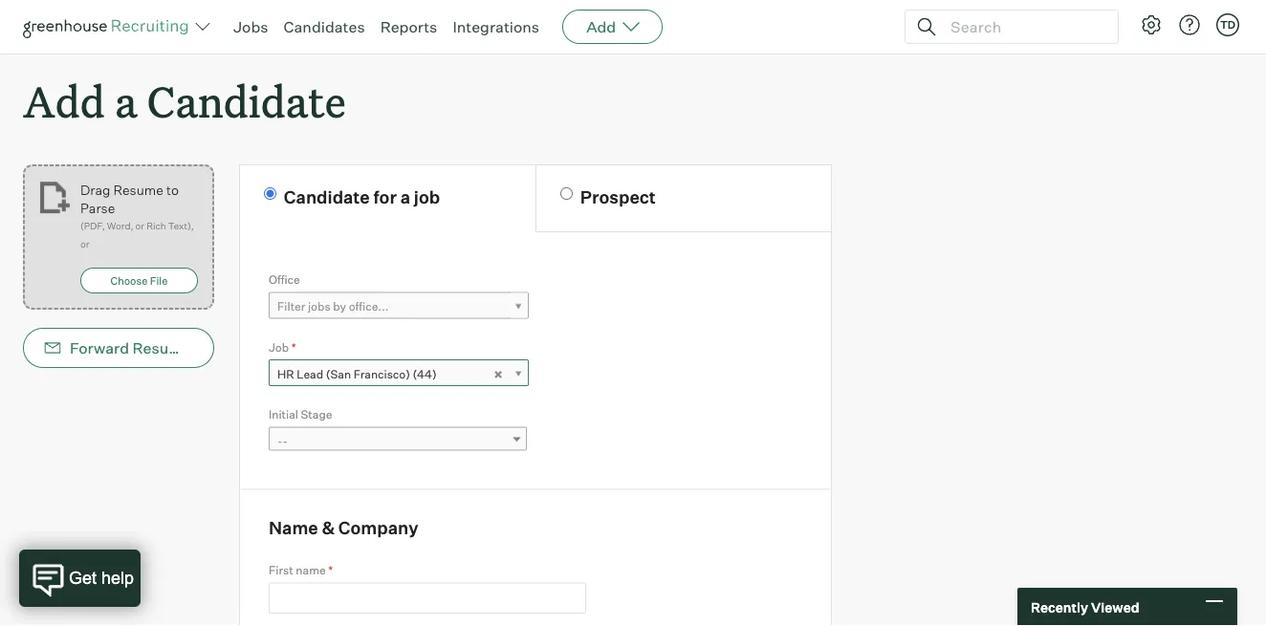 Task type: describe. For each thing, give the bounding box(es) containing it.
td button
[[1213, 10, 1244, 40]]

--
[[277, 434, 288, 449]]

greenhouse recruiting image
[[23, 15, 195, 38]]

1 vertical spatial candidate
[[284, 186, 370, 208]]

1 horizontal spatial or
[[135, 220, 144, 232]]

filter
[[277, 300, 305, 314]]

0 horizontal spatial or
[[80, 238, 89, 250]]

name
[[296, 564, 326, 578]]

rich
[[147, 220, 166, 232]]

by
[[333, 300, 346, 314]]

forward resume via email
[[70, 339, 258, 358]]

lead
[[297, 367, 323, 381]]

word,
[[107, 220, 133, 232]]

resume for drag
[[113, 181, 163, 198]]

jobs
[[308, 300, 331, 314]]

job
[[269, 340, 289, 355]]

name
[[269, 518, 318, 539]]

0 vertical spatial a
[[115, 73, 137, 129]]

initial
[[269, 408, 298, 422]]

td
[[1220, 18, 1236, 31]]

drag
[[80, 181, 110, 198]]

candidates
[[284, 17, 365, 36]]

0 vertical spatial candidate
[[147, 73, 346, 129]]

-- link
[[269, 427, 527, 455]]

name & company
[[269, 518, 419, 539]]

add button
[[563, 10, 663, 44]]

email
[[218, 339, 258, 358]]

2 - from the left
[[283, 434, 288, 449]]

candidate for a job
[[284, 186, 440, 208]]

filter jobs by office...
[[277, 300, 389, 314]]

to
[[166, 181, 179, 198]]

text),
[[168, 220, 194, 232]]

1 - from the left
[[277, 434, 283, 449]]

viewed
[[1091, 599, 1140, 616]]

add a candidate
[[23, 73, 346, 129]]



Task type: vqa. For each thing, say whether or not it's contained in the screenshot.
Jobs link
yes



Task type: locate. For each thing, give the bounding box(es) containing it.
choose file
[[111, 274, 168, 287]]

add for add a candidate
[[23, 73, 105, 129]]

1 vertical spatial *
[[328, 564, 333, 578]]

first
[[269, 564, 293, 578]]

candidate
[[147, 73, 346, 129], [284, 186, 370, 208]]

a
[[115, 73, 137, 129], [401, 186, 410, 208]]

1 vertical spatial add
[[23, 73, 105, 129]]

recently
[[1031, 599, 1089, 616]]

1 vertical spatial or
[[80, 238, 89, 250]]

or left rich
[[135, 220, 144, 232]]

resume
[[113, 181, 163, 198], [133, 339, 191, 358]]

1 horizontal spatial *
[[328, 564, 333, 578]]

jobs
[[233, 17, 268, 36]]

0 horizontal spatial *
[[292, 340, 296, 355]]

0 vertical spatial or
[[135, 220, 144, 232]]

drag resume to parse (pdf, word, or rich text), or
[[80, 181, 194, 250]]

candidates link
[[284, 17, 365, 36]]

1 horizontal spatial a
[[401, 186, 410, 208]]

jobs link
[[233, 17, 268, 36]]

Candidate for a job radio
[[264, 188, 276, 200]]

1 vertical spatial resume
[[133, 339, 191, 358]]

resume left to
[[113, 181, 163, 198]]

or
[[135, 220, 144, 232], [80, 238, 89, 250]]

add for add
[[587, 17, 616, 36]]

company
[[338, 518, 419, 539]]

1 horizontal spatial add
[[587, 17, 616, 36]]

resume left via
[[133, 339, 191, 358]]

via
[[194, 339, 215, 358]]

integrations
[[453, 17, 540, 36]]

0 horizontal spatial a
[[115, 73, 137, 129]]

parse
[[80, 200, 115, 216]]

a down greenhouse recruiting image
[[115, 73, 137, 129]]

office
[[269, 273, 300, 287]]

Search text field
[[946, 13, 1101, 41]]

or down '(pdf,'
[[80, 238, 89, 250]]

*
[[292, 340, 296, 355], [328, 564, 333, 578]]

file
[[150, 274, 168, 287]]

&
[[322, 518, 335, 539]]

0 vertical spatial add
[[587, 17, 616, 36]]

job *
[[269, 340, 296, 355]]

hr
[[277, 367, 294, 381]]

0 vertical spatial resume
[[113, 181, 163, 198]]

candidate right candidate for a job option
[[284, 186, 370, 208]]

forward
[[70, 339, 129, 358]]

hr lead (san francisco) (44) link
[[269, 360, 529, 388]]

configure image
[[1140, 13, 1163, 36]]

resume inside button
[[133, 339, 191, 358]]

td button
[[1217, 13, 1240, 36]]

add
[[587, 17, 616, 36], [23, 73, 105, 129]]

None text field
[[269, 583, 586, 614]]

prospect
[[581, 186, 656, 208]]

job
[[414, 186, 440, 208]]

* right the job on the bottom left of page
[[292, 340, 296, 355]]

first name *
[[269, 564, 333, 578]]

resume for forward
[[133, 339, 191, 358]]

reports
[[380, 17, 438, 36]]

(44)
[[413, 367, 437, 381]]

initial stage
[[269, 408, 332, 422]]

(san
[[326, 367, 351, 381]]

* right name
[[328, 564, 333, 578]]

hr lead (san francisco) (44)
[[277, 367, 437, 381]]

(pdf,
[[80, 220, 105, 232]]

0 vertical spatial *
[[292, 340, 296, 355]]

-
[[277, 434, 283, 449], [283, 434, 288, 449]]

resume inside drag resume to parse (pdf, word, or rich text), or
[[113, 181, 163, 198]]

stage
[[301, 408, 332, 422]]

francisco)
[[354, 367, 410, 381]]

filter jobs by office... link
[[269, 292, 529, 320]]

Prospect radio
[[561, 188, 573, 200]]

recently viewed
[[1031, 599, 1140, 616]]

for
[[374, 186, 397, 208]]

a right 'for'
[[401, 186, 410, 208]]

0 horizontal spatial add
[[23, 73, 105, 129]]

add inside "popup button"
[[587, 17, 616, 36]]

choose
[[111, 274, 148, 287]]

candidate down jobs link
[[147, 73, 346, 129]]

1 vertical spatial a
[[401, 186, 410, 208]]

office...
[[349, 300, 389, 314]]

forward resume via email button
[[23, 328, 258, 368]]

reports link
[[380, 17, 438, 36]]

integrations link
[[453, 17, 540, 36]]



